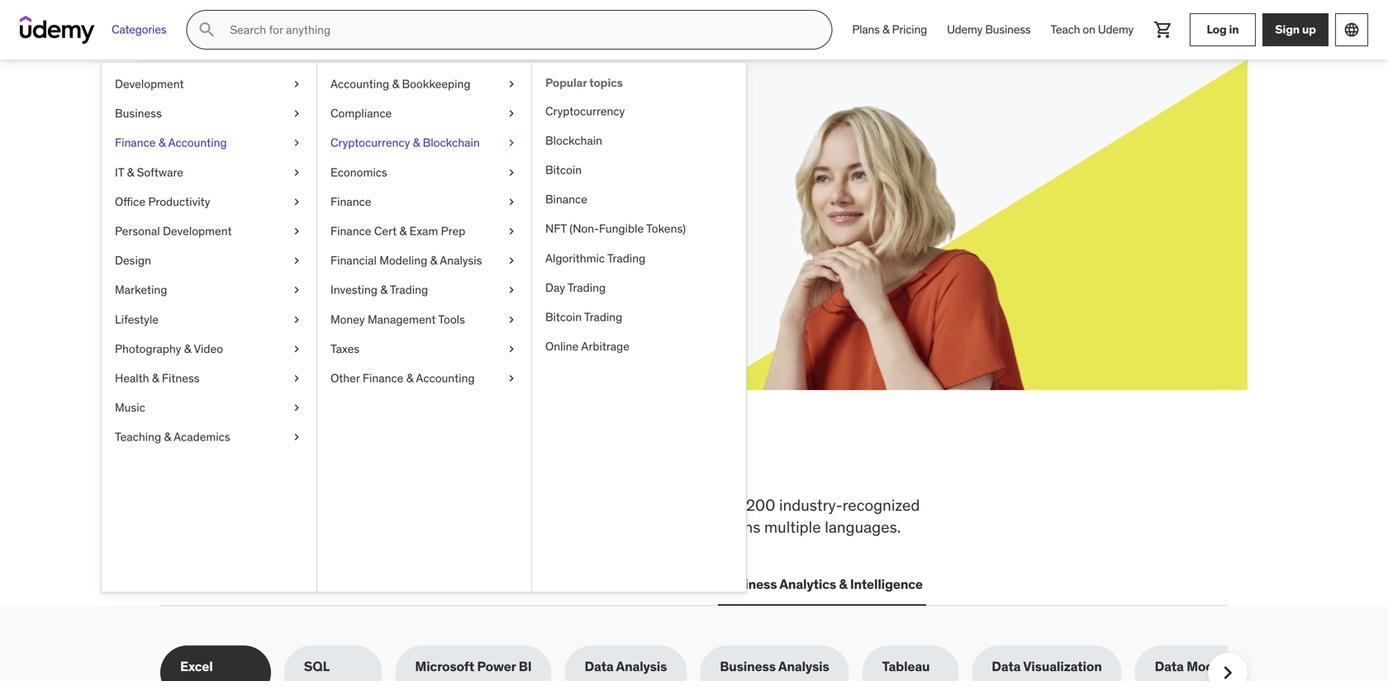 Task type: locate. For each thing, give the bounding box(es) containing it.
it for it certifications
[[297, 576, 308, 593]]

taxes
[[331, 341, 360, 356]]

fitness
[[162, 371, 200, 386]]

xsmall image inside other finance & accounting link
[[505, 370, 518, 387]]

& left bookkeeping
[[392, 76, 399, 91]]

on
[[1083, 22, 1096, 37]]

xsmall image
[[290, 76, 303, 92], [505, 76, 518, 92], [505, 105, 518, 122], [505, 135, 518, 151], [505, 164, 518, 181], [505, 194, 518, 210], [505, 223, 518, 239], [290, 253, 303, 269], [505, 282, 518, 298], [290, 311, 303, 328], [505, 311, 518, 328], [505, 341, 518, 357], [290, 370, 303, 387], [290, 400, 303, 416], [290, 429, 303, 445]]

1 vertical spatial your
[[268, 172, 293, 189]]

data science
[[503, 576, 584, 593]]

investing & trading
[[331, 282, 428, 297]]

xsmall image for accounting & bookkeeping
[[505, 76, 518, 92]]

finance inside 'link'
[[331, 194, 372, 209]]

data visualization
[[992, 658, 1103, 675]]

trading for algorithmic trading
[[608, 251, 646, 266]]

it
[[115, 165, 124, 180], [297, 576, 308, 593]]

trading up the arbitrage
[[585, 310, 623, 324]]

spans
[[719, 517, 761, 537]]

1 horizontal spatial for
[[690, 495, 709, 515]]

in right log
[[1230, 22, 1240, 37]]

business inside topic filters element
[[720, 658, 776, 675]]

xsmall image inside lifestyle "link"
[[290, 311, 303, 328]]

1 horizontal spatial it
[[297, 576, 308, 593]]

modeling for financial
[[380, 253, 428, 268]]

Search for anything text field
[[227, 16, 812, 44]]

0 vertical spatial your
[[342, 131, 402, 166]]

development
[[115, 76, 184, 91], [163, 224, 232, 238], [195, 576, 277, 593]]

compliance
[[331, 106, 392, 121]]

modeling for data
[[1187, 658, 1245, 675]]

1 horizontal spatial cryptocurrency
[[546, 104, 625, 118]]

& right teaching
[[164, 430, 171, 444]]

online arbitrage
[[546, 339, 630, 354]]

design
[[115, 253, 151, 268]]

xsmall image for financial modeling & analysis
[[505, 253, 518, 269]]

it left certifications at the bottom
[[297, 576, 308, 593]]

science
[[535, 576, 584, 593]]

dec
[[313, 191, 336, 208]]

excel
[[180, 658, 213, 675]]

plans & pricing link
[[843, 10, 938, 50]]

data for data modeling
[[1156, 658, 1185, 675]]

categories
[[112, 22, 166, 37]]

udemy right on
[[1099, 22, 1134, 37]]

future
[[407, 131, 488, 166]]

it certifications
[[297, 576, 395, 593]]

cryptocurrency
[[546, 104, 625, 118], [331, 135, 410, 150]]

development for web
[[195, 576, 277, 593]]

xsmall image inside 'health & fitness' link
[[290, 370, 303, 387]]

xsmall image inside the design link
[[290, 253, 303, 269]]

business for business
[[115, 106, 162, 121]]

data right the bi
[[585, 658, 614, 675]]

0 horizontal spatial udemy
[[948, 22, 983, 37]]

bookkeeping
[[402, 76, 471, 91]]

skills up the supports at the left bottom
[[354, 495, 389, 515]]

marketing
[[115, 282, 167, 297]]

0 horizontal spatial cryptocurrency
[[331, 135, 410, 150]]

0 vertical spatial modeling
[[380, 253, 428, 268]]

in up including
[[521, 441, 553, 484]]

business
[[986, 22, 1031, 37], [115, 106, 162, 121], [722, 576, 777, 593], [720, 658, 776, 675]]

productivity
[[148, 194, 210, 209]]

0 horizontal spatial for
[[299, 131, 338, 166]]

& left video
[[184, 341, 191, 356]]

for
[[299, 131, 338, 166], [690, 495, 709, 515]]

blockchain down popular
[[546, 133, 603, 148]]

your up with
[[342, 131, 402, 166]]

0 vertical spatial for
[[299, 131, 338, 166]]

xsmall image inside personal development link
[[290, 223, 303, 239]]

xsmall image inside money management tools link
[[505, 311, 518, 328]]

finance
[[115, 135, 156, 150], [331, 194, 372, 209], [331, 224, 372, 238], [363, 371, 404, 386]]

for up potential at the top left of page
[[299, 131, 338, 166]]

xsmall image for teaching & academics
[[290, 429, 303, 445]]

1 vertical spatial cryptocurrency
[[331, 135, 410, 150]]

data
[[503, 576, 532, 593], [585, 658, 614, 675], [992, 658, 1021, 675], [1156, 658, 1185, 675]]

finance for finance & accounting
[[115, 135, 156, 150]]

submit search image
[[197, 20, 217, 40]]

1 bitcoin from the top
[[546, 162, 582, 177]]

blockchain
[[546, 133, 603, 148], [423, 135, 480, 150]]

& down compliance link
[[413, 135, 420, 150]]

teaching & academics link
[[102, 423, 317, 452]]

xsmall image for other finance & accounting
[[505, 370, 518, 387]]

bitcoin inside 'link'
[[546, 310, 582, 324]]

1 horizontal spatial in
[[1230, 22, 1240, 37]]

xsmall image for music
[[290, 400, 303, 416]]

& right "health"
[[152, 371, 159, 386]]

xsmall image inside investing & trading link
[[505, 282, 518, 298]]

& right analytics
[[839, 576, 848, 593]]

1 horizontal spatial udemy
[[1099, 22, 1134, 37]]

supports
[[342, 517, 404, 537]]

catalog
[[286, 517, 338, 537]]

xsmall image inside compliance link
[[505, 105, 518, 122]]

photography
[[115, 341, 181, 356]]

at
[[487, 172, 499, 189]]

office
[[115, 194, 146, 209]]

finance up the it & software
[[115, 135, 156, 150]]

1 horizontal spatial your
[[342, 131, 402, 166]]

& right cert
[[400, 224, 407, 238]]

cryptocurrency down popular topics
[[546, 104, 625, 118]]

teaching
[[115, 430, 161, 444]]

1 vertical spatial development
[[163, 224, 232, 238]]

xsmall image for finance & accounting
[[290, 135, 303, 151]]

data left science at the bottom left of page
[[503, 576, 532, 593]]

communication
[[604, 576, 702, 593]]

skills inside covering critical workplace skills to technical topics, including prep content for over 200 industry-recognized certifications, our catalog supports well-rounded professional development and spans multiple languages.
[[354, 495, 389, 515]]

1 vertical spatial it
[[297, 576, 308, 593]]

0 horizontal spatial accounting
[[168, 135, 227, 150]]

1 vertical spatial bitcoin
[[546, 310, 582, 324]]

accounting up compliance
[[331, 76, 389, 91]]

1 horizontal spatial modeling
[[1187, 658, 1245, 675]]

& up software
[[159, 135, 166, 150]]

xsmall image inside photography & video link
[[290, 341, 303, 357]]

data inside button
[[503, 576, 532, 593]]

xsmall image inside economics link
[[505, 164, 518, 181]]

xsmall image for money management tools
[[505, 311, 518, 328]]

your up through
[[268, 172, 293, 189]]

expand
[[220, 172, 264, 189]]

accounting down the business link
[[168, 135, 227, 150]]

blockchain up starting
[[423, 135, 480, 150]]

cryptocurrency down compliance
[[331, 135, 410, 150]]

& inside "link"
[[883, 22, 890, 37]]

recognized
[[843, 495, 921, 515]]

xsmall image for personal development
[[290, 223, 303, 239]]

xsmall image for economics
[[505, 164, 518, 181]]

data modeling
[[1156, 658, 1245, 675]]

udemy right pricing
[[948, 22, 983, 37]]

0 vertical spatial in
[[1230, 22, 1240, 37]]

xsmall image for photography & video
[[290, 341, 303, 357]]

log
[[1207, 22, 1227, 37]]

xsmall image inside teaching & academics link
[[290, 429, 303, 445]]

1 vertical spatial accounting
[[168, 135, 227, 150]]

power
[[477, 658, 516, 675]]

photography & video link
[[102, 334, 317, 364]]

0 horizontal spatial modeling
[[380, 253, 428, 268]]

& down finance cert & exam prep link at left
[[430, 253, 438, 268]]

photography & video
[[115, 341, 223, 356]]

development down office productivity link
[[163, 224, 232, 238]]

including
[[528, 495, 592, 515]]

udemy
[[948, 22, 983, 37], [1099, 22, 1134, 37]]

bitcoin link
[[532, 155, 747, 185]]

0 horizontal spatial your
[[268, 172, 293, 189]]

2 vertical spatial development
[[195, 576, 277, 593]]

for up and
[[690, 495, 709, 515]]

software
[[137, 165, 184, 180]]

potential
[[296, 172, 348, 189]]

tableau
[[883, 658, 930, 675]]

languages.
[[825, 517, 901, 537]]

2 horizontal spatial analysis
[[779, 658, 830, 675]]

1 horizontal spatial analysis
[[616, 658, 667, 675]]

business analysis
[[720, 658, 830, 675]]

trading inside 'link'
[[585, 310, 623, 324]]

0 vertical spatial bitcoin
[[546, 162, 582, 177]]

& inside button
[[839, 576, 848, 593]]

0 horizontal spatial analysis
[[440, 253, 482, 268]]

categories button
[[102, 10, 176, 50]]

sql
[[304, 658, 330, 675]]

& right plans
[[883, 22, 890, 37]]

0 vertical spatial it
[[115, 165, 124, 180]]

bitcoin up binance
[[546, 162, 582, 177]]

it inside "button"
[[297, 576, 308, 593]]

topics,
[[478, 495, 524, 515]]

xsmall image for investing & trading
[[505, 282, 518, 298]]

bitcoin up "online" on the left of the page
[[546, 310, 582, 324]]

xsmall image inside marketing link
[[290, 282, 303, 298]]

& for trading
[[381, 282, 388, 297]]

lifestyle link
[[102, 305, 317, 334]]

lifestyle
[[115, 312, 159, 327]]

0 vertical spatial accounting
[[331, 76, 389, 91]]

accounting down taxes link
[[416, 371, 475, 386]]

0 horizontal spatial it
[[115, 165, 124, 180]]

it & software
[[115, 165, 184, 180]]

modeling inside topic filters element
[[1187, 658, 1245, 675]]

2 horizontal spatial accounting
[[416, 371, 475, 386]]

your
[[342, 131, 402, 166], [268, 172, 293, 189]]

visualization
[[1024, 658, 1103, 675]]

xsmall image inside it & software link
[[290, 164, 303, 181]]

finance cert & exam prep
[[331, 224, 466, 238]]

finance link
[[317, 187, 532, 217]]

skills up workplace
[[274, 441, 363, 484]]

xsmall image for finance cert & exam prep
[[505, 223, 518, 239]]

0 vertical spatial skills
[[274, 441, 363, 484]]

data left 'visualization'
[[992, 658, 1021, 675]]

money management tools
[[331, 312, 465, 327]]

xsmall image inside the business link
[[290, 105, 303, 122]]

& up office
[[127, 165, 134, 180]]

xsmall image inside taxes link
[[505, 341, 518, 357]]

academics
[[174, 430, 230, 444]]

xsmall image inside accounting & bookkeeping link
[[505, 76, 518, 92]]

xsmall image inside finance & accounting link
[[290, 135, 303, 151]]

& for blockchain
[[413, 135, 420, 150]]

1 vertical spatial in
[[521, 441, 553, 484]]

taxes link
[[317, 334, 532, 364]]

next image
[[1215, 660, 1242, 681]]

trading up bitcoin trading
[[568, 280, 606, 295]]

0 horizontal spatial in
[[521, 441, 553, 484]]

finance down with
[[331, 194, 372, 209]]

1 vertical spatial for
[[690, 495, 709, 515]]

1 udemy from the left
[[948, 22, 983, 37]]

accounting
[[331, 76, 389, 91], [168, 135, 227, 150], [416, 371, 475, 386]]

xsmall image inside financial modeling & analysis link
[[505, 253, 518, 269]]

& for fitness
[[152, 371, 159, 386]]

office productivity link
[[102, 187, 317, 217]]

xsmall image
[[290, 105, 303, 122], [290, 135, 303, 151], [290, 164, 303, 181], [290, 194, 303, 210], [290, 223, 303, 239], [505, 253, 518, 269], [290, 282, 303, 298], [290, 341, 303, 357], [505, 370, 518, 387]]

xsmall image for taxes
[[505, 341, 518, 357]]

1 vertical spatial modeling
[[1187, 658, 1245, 675]]

prep
[[596, 495, 628, 515]]

xsmall image inside office productivity link
[[290, 194, 303, 210]]

analysis for business analysis
[[779, 658, 830, 675]]

0 vertical spatial cryptocurrency
[[546, 104, 625, 118]]

xsmall image inside finance 'link'
[[505, 194, 518, 210]]

development right web
[[195, 576, 277, 593]]

development inside button
[[195, 576, 277, 593]]

fungible
[[599, 221, 644, 236]]

it certifications button
[[294, 565, 398, 605]]

exam
[[410, 224, 438, 238]]

xsmall image inside development link
[[290, 76, 303, 92]]

xsmall image for design
[[290, 253, 303, 269]]

cryptocurrency for cryptocurrency & blockchain
[[331, 135, 410, 150]]

development down categories dropdown button
[[115, 76, 184, 91]]

cryptocurrency & blockchain link
[[317, 128, 532, 158]]

2 bitcoin from the top
[[546, 310, 582, 324]]

cert
[[374, 224, 397, 238]]

& for video
[[184, 341, 191, 356]]

xsmall image inside cryptocurrency & blockchain link
[[505, 135, 518, 151]]

business inside button
[[722, 576, 777, 593]]

1 horizontal spatial accounting
[[331, 76, 389, 91]]

data for data science
[[503, 576, 532, 593]]

data for data analysis
[[585, 658, 614, 675]]

trading down fungible
[[608, 251, 646, 266]]

finance up financial
[[331, 224, 372, 238]]

in
[[1230, 22, 1240, 37], [521, 441, 553, 484]]

data left next image
[[1156, 658, 1185, 675]]

xsmall image inside music link
[[290, 400, 303, 416]]

it up office
[[115, 165, 124, 180]]

& right investing
[[381, 282, 388, 297]]

xsmall image inside finance cert & exam prep link
[[505, 223, 518, 239]]

data analysis
[[585, 658, 667, 675]]

1 vertical spatial skills
[[354, 495, 389, 515]]



Task type: describe. For each thing, give the bounding box(es) containing it.
investing
[[331, 282, 378, 297]]

teach
[[1051, 22, 1081, 37]]

other finance & accounting
[[331, 371, 475, 386]]

skills for your future expand your potential with a course. starting at just $12.99 through dec 15.
[[220, 131, 524, 208]]

udemy business
[[948, 22, 1031, 37]]

udemy business link
[[938, 10, 1041, 50]]

xsmall image for office productivity
[[290, 194, 303, 210]]

design link
[[102, 246, 317, 275]]

teaching & academics
[[115, 430, 230, 444]]

web development button
[[160, 565, 280, 605]]

0 vertical spatial development
[[115, 76, 184, 91]]

finance & accounting
[[115, 135, 227, 150]]

& for academics
[[164, 430, 171, 444]]

tools
[[439, 312, 465, 327]]

bitcoin for bitcoin
[[546, 162, 582, 177]]

teach on udemy link
[[1041, 10, 1144, 50]]

well-
[[408, 517, 442, 537]]

bi
[[519, 658, 532, 675]]

xsmall image for finance
[[505, 194, 518, 210]]

certifications,
[[160, 517, 256, 537]]

finance right other
[[363, 371, 404, 386]]

15.
[[339, 191, 355, 208]]

xsmall image for marketing
[[290, 282, 303, 298]]

day trading link
[[532, 273, 747, 303]]

trading for day trading
[[568, 280, 606, 295]]

udemy image
[[20, 16, 95, 44]]

popular topics
[[546, 75, 623, 90]]

finance for finance cert & exam prep
[[331, 224, 372, 238]]

choose a language image
[[1344, 21, 1361, 38]]

(non-
[[570, 221, 599, 236]]

200
[[747, 495, 776, 515]]

cryptocurrency for cryptocurrency
[[546, 104, 625, 118]]

sign up
[[1276, 22, 1317, 37]]

topic filters element
[[160, 646, 1265, 681]]

content
[[632, 495, 686, 515]]

other finance & accounting link
[[317, 364, 532, 393]]

1 horizontal spatial blockchain
[[546, 133, 603, 148]]

other
[[331, 371, 360, 386]]

xsmall image for development
[[290, 76, 303, 92]]

workplace
[[278, 495, 350, 515]]

day trading
[[546, 280, 606, 295]]

online arbitrage link
[[532, 332, 747, 361]]

covering
[[160, 495, 223, 515]]

2 vertical spatial accounting
[[416, 371, 475, 386]]

binance
[[546, 192, 588, 207]]

health & fitness link
[[102, 364, 317, 393]]

marketing link
[[102, 275, 317, 305]]

technical
[[410, 495, 474, 515]]

professional
[[504, 517, 590, 537]]

& down taxes link
[[407, 371, 414, 386]]

finance & accounting link
[[102, 128, 317, 158]]

music link
[[102, 393, 317, 423]]

development for personal
[[163, 224, 232, 238]]

it for it & software
[[115, 165, 124, 180]]

all
[[160, 441, 209, 484]]

development
[[594, 517, 686, 537]]

you
[[369, 441, 429, 484]]

just
[[502, 172, 524, 189]]

& for pricing
[[883, 22, 890, 37]]

xsmall image for cryptocurrency & blockchain
[[505, 135, 518, 151]]

starting
[[436, 172, 484, 189]]

skills
[[220, 131, 294, 166]]

$12.99
[[220, 191, 260, 208]]

arbitrage
[[582, 339, 630, 354]]

xsmall image for it & software
[[290, 164, 303, 181]]

web
[[164, 576, 192, 593]]

business for business analytics & intelligence
[[722, 576, 777, 593]]

topics
[[590, 75, 623, 90]]

nft
[[546, 221, 567, 236]]

xsmall image for health & fitness
[[290, 370, 303, 387]]

all the skills you need in one place
[[160, 441, 711, 484]]

data for data visualization
[[992, 658, 1021, 675]]

bitcoin for bitcoin trading
[[546, 310, 582, 324]]

course.
[[390, 172, 433, 189]]

one
[[559, 441, 618, 484]]

money management tools link
[[317, 305, 532, 334]]

shopping cart with 0 items image
[[1154, 20, 1174, 40]]

music
[[115, 400, 145, 415]]

health & fitness
[[115, 371, 200, 386]]

for inside covering critical workplace skills to technical topics, including prep content for over 200 industry-recognized certifications, our catalog supports well-rounded professional development and spans multiple languages.
[[690, 495, 709, 515]]

certifications
[[311, 576, 395, 593]]

2 udemy from the left
[[1099, 22, 1134, 37]]

day
[[546, 280, 565, 295]]

compliance link
[[317, 99, 532, 128]]

industry-
[[780, 495, 843, 515]]

through
[[263, 191, 310, 208]]

popular
[[546, 75, 587, 90]]

xsmall image for lifestyle
[[290, 311, 303, 328]]

analysis for data analysis
[[616, 658, 667, 675]]

xsmall image for business
[[290, 105, 303, 122]]

business link
[[102, 99, 317, 128]]

personal
[[115, 224, 160, 238]]

0 horizontal spatial blockchain
[[423, 135, 480, 150]]

for inside skills for your future expand your potential with a course. starting at just $12.99 through dec 15.
[[299, 131, 338, 166]]

leadership
[[415, 576, 483, 593]]

trading down financial modeling & analysis
[[390, 282, 428, 297]]

management
[[368, 312, 436, 327]]

financial modeling & analysis link
[[317, 246, 532, 275]]

video
[[194, 341, 223, 356]]

xsmall image for compliance
[[505, 105, 518, 122]]

& for accounting
[[159, 135, 166, 150]]

covering critical workplace skills to technical topics, including prep content for over 200 industry-recognized certifications, our catalog supports well-rounded professional development and spans multiple languages.
[[160, 495, 921, 537]]

economics
[[331, 165, 388, 180]]

& for software
[[127, 165, 134, 180]]

cryptocurrency & blockchain
[[331, 135, 480, 150]]

trading for bitcoin trading
[[585, 310, 623, 324]]

money
[[331, 312, 365, 327]]

finance for finance
[[331, 194, 372, 209]]

& for bookkeeping
[[392, 76, 399, 91]]

accounting & bookkeeping
[[331, 76, 471, 91]]

cryptocurrency & blockchain element
[[532, 63, 747, 592]]

plans
[[853, 22, 880, 37]]

business for business analysis
[[720, 658, 776, 675]]

intelligence
[[851, 576, 923, 593]]

nft (non-fungible tokens) link
[[532, 214, 747, 244]]

prep
[[441, 224, 466, 238]]

teach on udemy
[[1051, 22, 1134, 37]]

finance cert & exam prep link
[[317, 217, 532, 246]]

tokens)
[[647, 221, 686, 236]]



Task type: vqa. For each thing, say whether or not it's contained in the screenshot.
Ends in the top of the page
no



